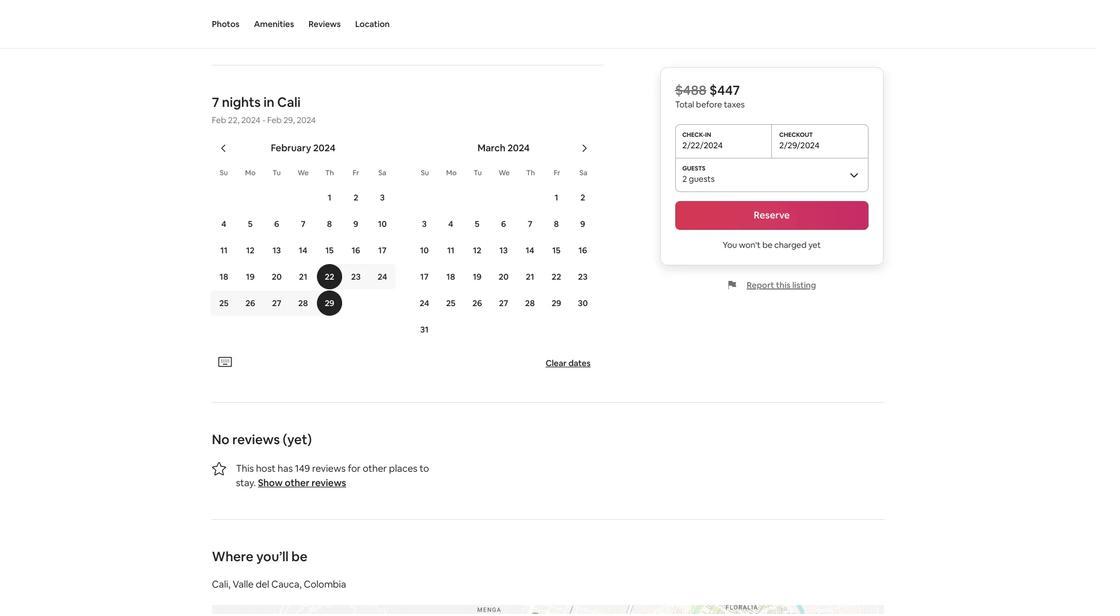 Task type: describe. For each thing, give the bounding box(es) containing it.
1 29 button from the left
[[316, 291, 343, 316]]

(yet)
[[283, 431, 312, 448]]

show for show other reviews
[[258, 477, 283, 490]]

1 su from the left
[[220, 168, 228, 178]]

6 for first 6 button from right
[[501, 219, 506, 230]]

amenities
[[254, 19, 294, 29]]

1 vertical spatial 24 button
[[411, 291, 438, 316]]

has
[[278, 463, 293, 475]]

1 28 from the left
[[298, 298, 308, 309]]

2 23 button from the left
[[570, 264, 596, 290]]

6 for second 6 button from the right
[[274, 219, 279, 230]]

you
[[723, 240, 737, 250]]

2 th from the left
[[526, 168, 535, 178]]

be for you'll
[[292, 548, 308, 565]]

2 19 from the left
[[473, 272, 482, 282]]

13 for second 13 button from the right
[[273, 245, 281, 256]]

2 4 from the left
[[448, 219, 453, 230]]

this
[[776, 280, 791, 291]]

2 16 from the left
[[579, 245, 587, 256]]

2 21 button from the left
[[517, 264, 543, 290]]

other inside this host has 149 reviews for other places to stay.
[[363, 463, 387, 475]]

february 2024
[[271, 142, 336, 154]]

1 7 button from the left
[[290, 212, 316, 237]]

30 button
[[570, 291, 596, 316]]

show all 22 amenities
[[226, 15, 322, 28]]

1 horizontal spatial 17 button
[[411, 264, 438, 290]]

2 guests button
[[675, 158, 869, 192]]

2024 right march
[[508, 142, 530, 154]]

2 horizontal spatial 7
[[528, 219, 533, 230]]

won't
[[739, 240, 761, 250]]

1 25 button from the left
[[211, 291, 237, 316]]

1 tu from the left
[[273, 168, 281, 178]]

1 horizontal spatial 22
[[325, 272, 334, 282]]

2 27 button from the left
[[491, 291, 517, 316]]

be for won't
[[763, 240, 773, 250]]

clear
[[546, 358, 567, 369]]

2 vertical spatial reviews
[[312, 477, 346, 490]]

february
[[271, 142, 311, 154]]

2 inside 2 guests popup button
[[683, 174, 687, 184]]

show all 22 amenities button
[[212, 7, 337, 36]]

1 button for march 2024
[[543, 185, 570, 210]]

where you'll be
[[212, 548, 308, 565]]

2 guests
[[683, 174, 715, 184]]

18 for 1st 18 'button' from the left
[[220, 272, 228, 282]]

0 vertical spatial reviews
[[232, 431, 280, 448]]

1 vertical spatial other
[[285, 477, 310, 490]]

2 25 button from the left
[[438, 291, 464, 316]]

7 nights in cali feb 22, 2024 - feb 29, 2024
[[212, 94, 316, 126]]

1 13 button from the left
[[264, 238, 290, 263]]

1 mo from the left
[[245, 168, 256, 178]]

del
[[256, 578, 269, 591]]

park: love park image
[[531, 613, 540, 614]]

0 vertical spatial 10 button
[[369, 212, 396, 237]]

0 vertical spatial 24
[[378, 272, 387, 282]]

25 for 2nd 25 button
[[446, 298, 456, 309]]

1 5 from the left
[[248, 219, 253, 230]]

1 20 button from the left
[[264, 264, 290, 290]]

no
[[212, 431, 230, 448]]

2 fr from the left
[[554, 168, 561, 178]]

$488
[[675, 82, 707, 98]]

29,
[[284, 115, 295, 126]]

2/22/2024
[[683, 140, 723, 151]]

10 for the top 10 button
[[378, 219, 387, 230]]

27 for 1st the 27 "button"
[[272, 298, 282, 309]]

12 for 2nd 12 button from right
[[246, 245, 255, 256]]

total
[[675, 99, 695, 110]]

2 26 button from the left
[[464, 291, 491, 316]]

cali
[[277, 94, 301, 111]]

21 for 1st 21 button from the right
[[526, 272, 534, 282]]

listing
[[793, 280, 816, 291]]

cauca,
[[271, 578, 302, 591]]

dates
[[569, 358, 591, 369]]

1 19 button from the left
[[237, 264, 264, 290]]

reserve button
[[675, 201, 869, 230]]

25 for 2nd 25 button from right
[[219, 298, 229, 309]]

1 horizontal spatial 3 button
[[411, 212, 438, 237]]

2 8 from the left
[[554, 219, 559, 230]]

location
[[355, 19, 390, 29]]

1 12 button from the left
[[237, 238, 264, 263]]

31
[[420, 324, 429, 335]]

1 28 button from the left
[[290, 291, 316, 316]]

1 21 button from the left
[[290, 264, 316, 290]]

for
[[348, 463, 361, 475]]

2024 right february
[[313, 142, 336, 154]]

show other reviews
[[258, 477, 346, 490]]

report this listing
[[747, 280, 816, 291]]

1 for march 2024
[[555, 192, 558, 203]]

cali, valle del cauca, colombia
[[212, 578, 346, 591]]

26 for 1st 26 button from the right
[[473, 298, 482, 309]]

colombia
[[304, 578, 346, 591]]

1 26 button from the left
[[237, 291, 264, 316]]

1 29 from the left
[[325, 298, 335, 309]]

1 9 button from the left
[[343, 212, 369, 237]]

1 6 button from the left
[[264, 212, 290, 237]]

valle
[[233, 578, 254, 591]]

stay.
[[236, 477, 256, 490]]

location button
[[355, 0, 390, 48]]

2 20 button from the left
[[491, 264, 517, 290]]

places
[[389, 463, 418, 475]]

1 4 from the left
[[221, 219, 226, 230]]

3 for "3" button to the right
[[422, 219, 427, 230]]

photos
[[212, 19, 240, 29]]

-
[[262, 115, 266, 126]]

reviews inside this host has 149 reviews for other places to stay.
[[312, 463, 346, 475]]

1 5 button from the left
[[237, 212, 264, 237]]

2 12 button from the left
[[464, 238, 491, 263]]

11 for 1st 11 'button' from the right
[[447, 245, 455, 256]]

15 for 1st 15 button from right
[[553, 245, 561, 256]]

this host has 149 reviews for other places to stay.
[[236, 463, 429, 490]]

11 for first 11 'button' from left
[[220, 245, 228, 256]]

2 13 button from the left
[[491, 238, 517, 263]]

show for show all 22 amenities
[[226, 15, 251, 28]]

2 9 button from the left
[[570, 212, 596, 237]]

2 horizontal spatial 22
[[552, 272, 561, 282]]

in
[[264, 94, 275, 111]]

17 for top 17 button
[[378, 245, 387, 256]]

$488 $447 total before taxes
[[675, 82, 745, 110]]

this
[[236, 463, 254, 475]]

22,
[[228, 115, 240, 126]]

2 22 button from the left
[[543, 264, 570, 290]]

1 8 button from the left
[[316, 212, 343, 237]]

1 sa from the left
[[378, 168, 387, 178]]

2 6 button from the left
[[491, 212, 517, 237]]

march 2024
[[478, 142, 530, 154]]

2 feb from the left
[[267, 115, 282, 126]]

0 vertical spatial 24 button
[[369, 264, 396, 290]]

nights
[[222, 94, 261, 111]]

2 mo from the left
[[446, 168, 457, 178]]



Task type: locate. For each thing, give the bounding box(es) containing it.
1 horizontal spatial 23
[[578, 272, 588, 282]]

15
[[326, 245, 334, 256], [553, 245, 561, 256]]

reviews
[[232, 431, 280, 448], [312, 463, 346, 475], [312, 477, 346, 490]]

1 horizontal spatial 9
[[581, 219, 586, 230]]

9 for first the '9' button from the right
[[581, 219, 586, 230]]

1 20 from the left
[[272, 272, 282, 282]]

th
[[325, 168, 334, 178], [526, 168, 535, 178]]

0 horizontal spatial 15 button
[[316, 238, 343, 263]]

2 7 button from the left
[[517, 212, 543, 237]]

0 horizontal spatial 5 button
[[237, 212, 264, 237]]

to
[[420, 463, 429, 475]]

0 vertical spatial other
[[363, 463, 387, 475]]

1 horizontal spatial 1
[[555, 192, 558, 203]]

28
[[298, 298, 308, 309], [525, 298, 535, 309]]

1 horizontal spatial be
[[763, 240, 773, 250]]

2 tu from the left
[[474, 168, 482, 178]]

0 horizontal spatial 21
[[299, 272, 307, 282]]

0 horizontal spatial 2 button
[[343, 185, 369, 210]]

2 14 button from the left
[[517, 238, 543, 263]]

1 horizontal spatial 29 button
[[543, 291, 570, 316]]

0 horizontal spatial feb
[[212, 115, 226, 126]]

0 horizontal spatial 9 button
[[343, 212, 369, 237]]

6 button
[[264, 212, 290, 237], [491, 212, 517, 237]]

amenities button
[[254, 0, 294, 48]]

clear dates button
[[541, 353, 596, 374]]

2 5 button from the left
[[464, 212, 491, 237]]

7 inside the 7 nights in cali feb 22, 2024 - feb 29, 2024
[[212, 94, 219, 111]]

1 14 button from the left
[[290, 238, 316, 263]]

1 horizontal spatial 26
[[473, 298, 482, 309]]

2024 right 29,
[[297, 115, 316, 126]]

1 2 button from the left
[[343, 185, 369, 210]]

0 horizontal spatial 24
[[378, 272, 387, 282]]

1 25 from the left
[[219, 298, 229, 309]]

1 horizontal spatial mo
[[446, 168, 457, 178]]

2 27 from the left
[[499, 298, 508, 309]]

be
[[763, 240, 773, 250], [292, 548, 308, 565]]

1 horizontal spatial 19
[[473, 272, 482, 282]]

1 horizontal spatial 28 button
[[517, 291, 543, 316]]

2
[[683, 174, 687, 184], [354, 192, 358, 203], [581, 192, 585, 203]]

1 27 button from the left
[[264, 291, 290, 316]]

1 horizontal spatial 19 button
[[464, 264, 491, 290]]

3
[[380, 192, 385, 203], [422, 219, 427, 230]]

0 horizontal spatial 6
[[274, 219, 279, 230]]

2 21 from the left
[[526, 272, 534, 282]]

1 13 from the left
[[273, 245, 281, 256]]

0 horizontal spatial 24 button
[[369, 264, 396, 290]]

1 16 from the left
[[352, 245, 360, 256]]

20 for 2nd 20 button
[[499, 272, 509, 282]]

1 horizontal spatial 4
[[448, 219, 453, 230]]

feb right -
[[267, 115, 282, 126]]

0 horizontal spatial th
[[325, 168, 334, 178]]

21 for 1st 21 button from left
[[299, 272, 307, 282]]

taxes
[[724, 99, 745, 110]]

2 1 button from the left
[[543, 185, 570, 210]]

2 2 button from the left
[[570, 185, 596, 210]]

you'll
[[256, 548, 289, 565]]

1 horizontal spatial 14 button
[[517, 238, 543, 263]]

2 29 button from the left
[[543, 291, 570, 316]]

0 horizontal spatial 20
[[272, 272, 282, 282]]

feb left 22,
[[212, 115, 226, 126]]

1 horizontal spatial 11
[[447, 245, 455, 256]]

other right for
[[363, 463, 387, 475]]

cali,
[[212, 578, 231, 591]]

18 button
[[211, 264, 237, 290], [438, 264, 464, 290]]

1 vertical spatial 10 button
[[411, 238, 438, 263]]

1 vertical spatial 3 button
[[411, 212, 438, 237]]

2 14 from the left
[[526, 245, 535, 256]]

0 horizontal spatial tu
[[273, 168, 281, 178]]

we down february 2024
[[298, 168, 309, 178]]

23 for second 23 button from the right
[[351, 272, 361, 282]]

4
[[221, 219, 226, 230], [448, 219, 453, 230]]

1 horizontal spatial 25 button
[[438, 291, 464, 316]]

1 14 from the left
[[299, 245, 308, 256]]

2 15 button from the left
[[543, 238, 570, 263]]

0 horizontal spatial 13
[[273, 245, 281, 256]]

2 6 from the left
[[501, 219, 506, 230]]

0 horizontal spatial 10 button
[[369, 212, 396, 237]]

1 horizontal spatial 2 button
[[570, 185, 596, 210]]

31 button
[[411, 317, 438, 342]]

2 19 button from the left
[[464, 264, 491, 290]]

0 horizontal spatial 6 button
[[264, 212, 290, 237]]

1 horizontal spatial 18
[[447, 272, 455, 282]]

1 horizontal spatial 24
[[420, 298, 429, 309]]

march
[[478, 142, 506, 154]]

1 horizontal spatial other
[[363, 463, 387, 475]]

1 18 button from the left
[[211, 264, 237, 290]]

1 26 from the left
[[246, 298, 255, 309]]

you won't be charged yet
[[723, 240, 821, 250]]

19 button
[[237, 264, 264, 290], [464, 264, 491, 290]]

1 horizontal spatial 27
[[499, 298, 508, 309]]

1 vertical spatial 17
[[420, 272, 429, 282]]

reviews
[[309, 19, 341, 29]]

14 for 1st 14 button from left
[[299, 245, 308, 256]]

1 horizontal spatial show
[[258, 477, 283, 490]]

27 for first the 27 "button" from the right
[[499, 298, 508, 309]]

29
[[325, 298, 335, 309], [552, 298, 562, 309]]

0 horizontal spatial 25
[[219, 298, 229, 309]]

1 horizontal spatial 22 button
[[543, 264, 570, 290]]

27 button
[[264, 291, 290, 316], [491, 291, 517, 316]]

show down host
[[258, 477, 283, 490]]

10 for the bottom 10 button
[[420, 245, 429, 256]]

29 button
[[316, 291, 343, 316], [543, 291, 570, 316]]

1 th from the left
[[325, 168, 334, 178]]

all
[[253, 15, 263, 28]]

2 15 from the left
[[553, 245, 561, 256]]

1 21 from the left
[[299, 272, 307, 282]]

0 vertical spatial 17 button
[[369, 238, 396, 263]]

th down february 2024
[[325, 168, 334, 178]]

0 horizontal spatial 20 button
[[264, 264, 290, 290]]

charged
[[775, 240, 807, 250]]

2/29/2024
[[780, 140, 820, 151]]

where
[[212, 548, 254, 565]]

report
[[747, 280, 775, 291]]

we down march 2024
[[499, 168, 510, 178]]

be right you'll
[[292, 548, 308, 565]]

2 11 button from the left
[[438, 238, 464, 263]]

17 for right 17 button
[[420, 272, 429, 282]]

2 4 button from the left
[[438, 212, 464, 237]]

0 horizontal spatial 12
[[246, 245, 255, 256]]

13 button
[[264, 238, 290, 263], [491, 238, 517, 263]]

1 horizontal spatial sa
[[580, 168, 588, 178]]

2 18 button from the left
[[438, 264, 464, 290]]

1 15 from the left
[[326, 245, 334, 256]]

3 for left "3" button
[[380, 192, 385, 203]]

3 button
[[369, 185, 396, 210], [411, 212, 438, 237]]

2 su from the left
[[421, 168, 429, 178]]

guests
[[689, 174, 715, 184]]

yet
[[809, 240, 821, 250]]

13 for second 13 button from the left
[[500, 245, 508, 256]]

18 for second 18 'button' from left
[[447, 272, 455, 282]]

1 horizontal spatial 9 button
[[570, 212, 596, 237]]

1 vertical spatial reviews
[[312, 463, 346, 475]]

reserve
[[754, 209, 790, 222]]

11 button
[[211, 238, 237, 263], [438, 238, 464, 263]]

1 vertical spatial 17 button
[[411, 264, 438, 290]]

2 sa from the left
[[580, 168, 588, 178]]

1 4 button from the left
[[211, 212, 237, 237]]

1 15 button from the left
[[316, 238, 343, 263]]

other
[[363, 463, 387, 475], [285, 477, 310, 490]]

1 horizontal spatial th
[[526, 168, 535, 178]]

tu down february
[[273, 168, 281, 178]]

1 horizontal spatial 5
[[475, 219, 480, 230]]

google map
showing 6 points of interest. region
[[166, 483, 935, 614]]

2 button for february 2024
[[343, 185, 369, 210]]

8 button
[[316, 212, 343, 237], [543, 212, 570, 237]]

21
[[299, 272, 307, 282], [526, 272, 534, 282]]

2 5 from the left
[[475, 219, 480, 230]]

no reviews (yet)
[[212, 431, 312, 448]]

2 for march 2024
[[581, 192, 585, 203]]

2 28 from the left
[[525, 298, 535, 309]]

1 horizontal spatial 27 button
[[491, 291, 517, 316]]

0 horizontal spatial 3 button
[[369, 185, 396, 210]]

16 button
[[343, 238, 369, 263], [570, 238, 596, 263]]

2 20 from the left
[[499, 272, 509, 282]]

0 horizontal spatial 4 button
[[211, 212, 237, 237]]

14 for first 14 button from right
[[526, 245, 535, 256]]

other down 149
[[285, 477, 310, 490]]

1 1 from the left
[[328, 192, 331, 203]]

report this listing button
[[728, 280, 816, 291]]

2 28 button from the left
[[517, 291, 543, 316]]

1 horizontal spatial 7
[[301, 219, 306, 230]]

9 button
[[343, 212, 369, 237], [570, 212, 596, 237]]

2 we from the left
[[499, 168, 510, 178]]

20
[[272, 272, 282, 282], [499, 272, 509, 282]]

22 button
[[316, 264, 343, 290], [543, 264, 570, 290]]

1 horizontal spatial 4 button
[[438, 212, 464, 237]]

2 25 from the left
[[446, 298, 456, 309]]

0 horizontal spatial 19
[[246, 272, 255, 282]]

27
[[272, 298, 282, 309], [499, 298, 508, 309]]

0 horizontal spatial 23 button
[[343, 264, 369, 290]]

th down march 2024
[[526, 168, 535, 178]]

show left all
[[226, 15, 251, 28]]

1 11 button from the left
[[211, 238, 237, 263]]

1 horizontal spatial 8
[[554, 219, 559, 230]]

0 horizontal spatial su
[[220, 168, 228, 178]]

2 for february 2024
[[354, 192, 358, 203]]

show other reviews link
[[258, 477, 346, 490]]

1 horizontal spatial fr
[[554, 168, 561, 178]]

0 horizontal spatial 18 button
[[211, 264, 237, 290]]

mo
[[245, 168, 256, 178], [446, 168, 457, 178]]

1 23 button from the left
[[343, 264, 369, 290]]

30
[[578, 298, 588, 309]]

amenities
[[278, 15, 322, 28]]

1 vertical spatial 10
[[420, 245, 429, 256]]

0 horizontal spatial 4
[[221, 219, 226, 230]]

1 we from the left
[[298, 168, 309, 178]]

2 26 from the left
[[473, 298, 482, 309]]

2 23 from the left
[[578, 272, 588, 282]]

clear dates
[[546, 358, 591, 369]]

0 horizontal spatial 17
[[378, 245, 387, 256]]

2 13 from the left
[[500, 245, 508, 256]]

tu down march
[[474, 168, 482, 178]]

15 for first 15 button from left
[[326, 245, 334, 256]]

8
[[327, 219, 332, 230], [554, 219, 559, 230]]

0 horizontal spatial 22 button
[[316, 264, 343, 290]]

1 horizontal spatial 20 button
[[491, 264, 517, 290]]

20 for first 20 button from left
[[272, 272, 282, 282]]

0 horizontal spatial 19 button
[[237, 264, 264, 290]]

1 vertical spatial show
[[258, 477, 283, 490]]

1 horizontal spatial 10
[[420, 245, 429, 256]]

1 horizontal spatial 18 button
[[438, 264, 464, 290]]

1 9 from the left
[[354, 219, 359, 230]]

1 horizontal spatial 20
[[499, 272, 509, 282]]

26 for 1st 26 button
[[246, 298, 255, 309]]

2024 left -
[[241, 115, 261, 126]]

0 horizontal spatial 26
[[246, 298, 255, 309]]

5 button
[[237, 212, 264, 237], [464, 212, 491, 237]]

12 for 2nd 12 button from left
[[473, 245, 482, 256]]

1 horizontal spatial 16
[[579, 245, 587, 256]]

23
[[351, 272, 361, 282], [578, 272, 588, 282]]

1 16 button from the left
[[343, 238, 369, 263]]

28 button
[[290, 291, 316, 316], [517, 291, 543, 316]]

2 11 from the left
[[447, 245, 455, 256]]

0 horizontal spatial 10
[[378, 219, 387, 230]]

18
[[220, 272, 228, 282], [447, 272, 455, 282]]

1 19 from the left
[[246, 272, 255, 282]]

0 horizontal spatial 1
[[328, 192, 331, 203]]

16
[[352, 245, 360, 256], [579, 245, 587, 256]]

0 horizontal spatial 21 button
[[290, 264, 316, 290]]

0 vertical spatial 3
[[380, 192, 385, 203]]

1 horizontal spatial feb
[[267, 115, 282, 126]]

0 horizontal spatial 26 button
[[237, 291, 264, 316]]

1 vertical spatial 24
[[420, 298, 429, 309]]

23 for first 23 button from right
[[578, 272, 588, 282]]

22 inside button
[[265, 15, 276, 28]]

2 16 button from the left
[[570, 238, 596, 263]]

2 12 from the left
[[473, 245, 482, 256]]

1 horizontal spatial 24 button
[[411, 291, 438, 316]]

2 29 from the left
[[552, 298, 562, 309]]

23 button
[[343, 264, 369, 290], [570, 264, 596, 290]]

2 18 from the left
[[447, 272, 455, 282]]

1 23 from the left
[[351, 272, 361, 282]]

0 horizontal spatial 29
[[325, 298, 335, 309]]

26
[[246, 298, 255, 309], [473, 298, 482, 309]]

1 horizontal spatial 12 button
[[464, 238, 491, 263]]

9 for 2nd the '9' button from right
[[354, 219, 359, 230]]

photos button
[[212, 0, 240, 48]]

show inside button
[[226, 15, 251, 28]]

2 9 from the left
[[581, 219, 586, 230]]

2 8 button from the left
[[543, 212, 570, 237]]

15 button
[[316, 238, 343, 263], [543, 238, 570, 263]]

20 button
[[264, 264, 290, 290], [491, 264, 517, 290]]

1 horizontal spatial 13
[[500, 245, 508, 256]]

149
[[295, 463, 310, 475]]

1 feb from the left
[[212, 115, 226, 126]]

calendar application
[[198, 129, 1008, 353]]

1 27 from the left
[[272, 298, 282, 309]]

0 horizontal spatial 25 button
[[211, 291, 237, 316]]

14
[[299, 245, 308, 256], [526, 245, 535, 256]]

host
[[256, 463, 276, 475]]

1 18 from the left
[[220, 272, 228, 282]]

$447
[[710, 82, 740, 98]]

2 button for march 2024
[[570, 185, 596, 210]]

before
[[696, 99, 722, 110]]

1 for february 2024
[[328, 192, 331, 203]]

0 horizontal spatial 28 button
[[290, 291, 316, 316]]

12
[[246, 245, 255, 256], [473, 245, 482, 256]]

0 horizontal spatial 11
[[220, 245, 228, 256]]

1 8 from the left
[[327, 219, 332, 230]]

0 horizontal spatial 17 button
[[369, 238, 396, 263]]

6
[[274, 219, 279, 230], [501, 219, 506, 230]]

0 horizontal spatial mo
[[245, 168, 256, 178]]

1 horizontal spatial 26 button
[[464, 291, 491, 316]]

0 horizontal spatial 12 button
[[237, 238, 264, 263]]

1 button for february 2024
[[316, 185, 343, 210]]

1 fr from the left
[[353, 168, 359, 178]]

2 1 from the left
[[555, 192, 558, 203]]

25 button
[[211, 291, 237, 316], [438, 291, 464, 316]]

0 horizontal spatial 15
[[326, 245, 334, 256]]

1 22 button from the left
[[316, 264, 343, 290]]

reviews button
[[309, 0, 341, 48]]

21 button
[[290, 264, 316, 290], [517, 264, 543, 290]]

be right won't
[[763, 240, 773, 250]]

5
[[248, 219, 253, 230], [475, 219, 480, 230]]

1 horizontal spatial 23 button
[[570, 264, 596, 290]]



Task type: vqa. For each thing, say whether or not it's contained in the screenshot.


